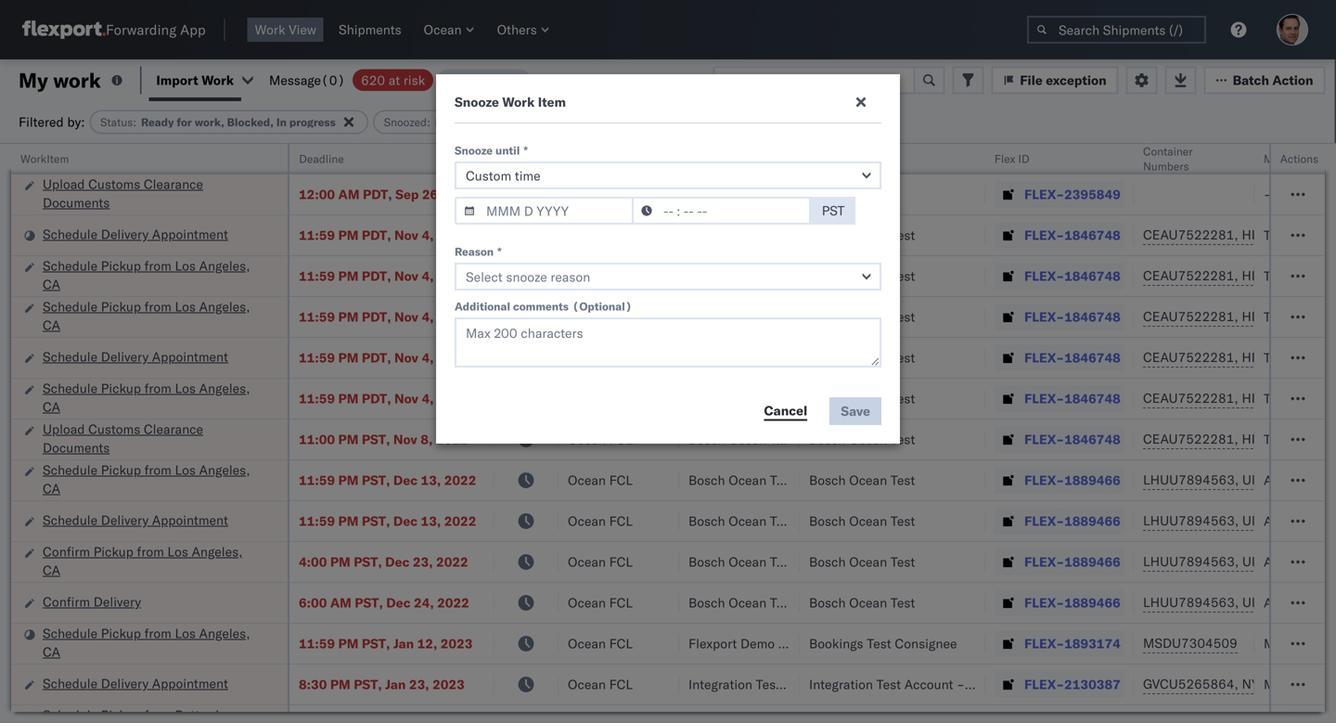 Task type: locate. For each thing, give the bounding box(es) containing it.
0 vertical spatial clearance
[[144, 176, 203, 192]]

flex-1846748 for 3rd schedule pickup from los angeles, ca 'button' from the bottom of the page's 'schedule pickup from los angeles, ca' link
[[1025, 390, 1121, 407]]

test123456 for schedule delivery appointment link corresponding to 3rd schedule delivery appointment button from the bottom
[[1264, 350, 1337, 366]]

gvcu5265864,
[[1144, 676, 1239, 692]]

ceau7522281, hlxu6269489, for 3rd schedule delivery appointment button from the bottom
[[1144, 349, 1337, 365]]

26,
[[422, 186, 442, 202]]

pdt,
[[363, 186, 392, 202], [362, 227, 391, 243], [362, 268, 391, 284], [362, 309, 391, 325], [362, 350, 391, 366], [362, 390, 391, 407]]

1 vandelay from the left
[[689, 186, 742, 202]]

0 vertical spatial upload customs clearance documents button
[[43, 175, 264, 214]]

ceau7522281, hlxu6269489,
[[1144, 227, 1337, 243], [1144, 267, 1337, 284], [1144, 308, 1337, 324], [1144, 349, 1337, 365], [1144, 390, 1337, 406], [1144, 431, 1337, 447]]

lhuu7894563, uetu5238478 for schedule pickup from los angeles, ca
[[1144, 472, 1333, 488]]

0 vertical spatial 13,
[[421, 472, 441, 488]]

9 ocean fcl from the top
[[568, 554, 633, 570]]

3 uetu5238478 from the top
[[1243, 553, 1333, 570]]

additional comments (optional)
[[455, 299, 632, 313]]

cancel button
[[753, 397, 819, 425]]

clearance for 12:00 am pdt, sep 26, 2022
[[144, 176, 203, 192]]

Search Shipments (/) text field
[[1028, 16, 1207, 44]]

jan down 11:59 pm pst, jan 12, 2023
[[385, 676, 406, 693]]

flex-1846748 for schedule delivery appointment link corresponding to 4th schedule delivery appointment button from the bottom of the page
[[1025, 227, 1121, 243]]

schedule pickup from los angeles, ca link for 4th schedule pickup from los angeles, ca 'button' from the top of the page
[[43, 461, 264, 498]]

0 vertical spatial am
[[338, 186, 360, 202]]

12 flex- from the top
[[1025, 635, 1065, 652]]

ca
[[43, 276, 60, 292], [43, 317, 60, 333], [43, 399, 60, 415], [43, 480, 60, 497], [43, 562, 60, 578], [43, 644, 60, 660]]

2 schedule from the top
[[43, 258, 98, 274]]

blocked,
[[227, 115, 274, 129]]

from for 4th schedule pickup from los angeles, ca 'button' from the top of the page
[[144, 462, 172, 478]]

los inside the confirm pickup from los angeles, ca
[[167, 544, 188, 560]]

2 customs from the top
[[88, 421, 140, 437]]

8:30
[[299, 676, 327, 693]]

2023 down 12, at the bottom of page
[[433, 676, 465, 693]]

4 ocean fcl from the top
[[568, 309, 633, 325]]

flex-1846748 for schedule delivery appointment link corresponding to 3rd schedule delivery appointment button from the bottom
[[1025, 350, 1121, 366]]

0 vertical spatial jan
[[393, 635, 414, 652]]

4, for 4th schedule delivery appointment button from the bottom of the page
[[422, 227, 434, 243]]

1 ceau7522281, from the top
[[1144, 227, 1239, 243]]

11:59 pm pst, dec 13, 2022 up 4:00 pm pst, dec 23, 2022
[[299, 513, 477, 529]]

0 vertical spatial *
[[524, 143, 528, 157]]

6 schedule from the top
[[43, 462, 98, 478]]

from for first schedule pickup from los angeles, ca 'button' from the bottom
[[144, 625, 172, 641]]

ocean fcl for the confirm pickup from los angeles, ca button
[[568, 554, 633, 570]]

1 flex-1889466 from the top
[[1025, 472, 1121, 488]]

1 vertical spatial 13,
[[421, 513, 441, 529]]

11:59 pm pst, dec 13, 2022
[[299, 472, 477, 488], [299, 513, 477, 529]]

karl
[[969, 676, 992, 693]]

1 13, from the top
[[421, 472, 441, 488]]

file
[[1021, 72, 1043, 88]]

until
[[496, 143, 520, 157]]

11:59 pm pst, dec 13, 2022 down "11:00 pm pst, nov 8, 2022"
[[299, 472, 477, 488]]

schedule
[[43, 226, 98, 242], [43, 258, 98, 274], [43, 298, 98, 315], [43, 349, 98, 365], [43, 380, 98, 396], [43, 462, 98, 478], [43, 512, 98, 528], [43, 625, 98, 641], [43, 675, 98, 692]]

by:
[[67, 114, 85, 130]]

1 lhuu7894563, from the top
[[1144, 472, 1240, 488]]

schedule delivery appointment link for 3rd schedule delivery appointment button from the bottom
[[43, 348, 228, 366]]

3 1889466 from the top
[[1065, 554, 1121, 570]]

0 vertical spatial upload customs clearance documents
[[43, 176, 203, 211]]

lhuu7894563, uetu5238478 for confirm delivery
[[1144, 594, 1333, 610]]

jan left 12, at the bottom of page
[[393, 635, 414, 652]]

1 vertical spatial confirm
[[43, 594, 90, 610]]

1 vertical spatial work
[[202, 72, 234, 88]]

delivery for 2nd schedule delivery appointment button from the bottom of the page
[[101, 512, 149, 528]]

1 vertical spatial am
[[330, 595, 352, 611]]

schedule delivery appointment link
[[43, 225, 228, 244], [43, 348, 228, 366], [43, 511, 228, 530], [43, 674, 228, 693]]

* right reason
[[498, 245, 502, 259]]

6 fcl from the top
[[610, 431, 633, 447]]

consignee up "account"
[[895, 635, 958, 652]]

1 vertical spatial upload
[[43, 421, 85, 437]]

5 schedule from the top
[[43, 380, 98, 396]]

1 appointment from the top
[[152, 226, 228, 242]]

nov
[[395, 227, 419, 243], [395, 268, 419, 284], [395, 309, 419, 325], [395, 350, 419, 366], [395, 390, 419, 407], [393, 431, 418, 447]]

flex- for 4th schedule pickup from los angeles, ca 'button' from the top of the page
[[1025, 472, 1065, 488]]

2 lhuu7894563, uetu5238478 from the top
[[1144, 512, 1333, 529]]

snooze up mmm d yyyy 'text box'
[[503, 152, 540, 166]]

1 hlxu6269489, from the top
[[1242, 227, 1337, 243]]

consignee up integration
[[779, 635, 841, 652]]

9 schedule from the top
[[43, 675, 98, 692]]

resize handle column header
[[266, 144, 288, 723], [472, 144, 494, 723], [537, 144, 559, 723], [657, 144, 680, 723], [778, 144, 800, 723], [964, 144, 986, 723], [1112, 144, 1134, 723], [1233, 144, 1255, 723], [1303, 144, 1326, 723]]

: left the no
[[427, 115, 431, 129]]

pm for 4th schedule delivery appointment button from the bottom of the page
[[338, 227, 359, 243]]

work right import
[[202, 72, 234, 88]]

3 abcdefg78 from the top
[[1264, 554, 1337, 570]]

4, for 3rd schedule pickup from los angeles, ca 'button' from the bottom of the page
[[422, 390, 434, 407]]

3 1846748 from the top
[[1065, 309, 1121, 325]]

pickup for 3rd schedule pickup from los angeles, ca 'button' from the bottom of the page
[[101, 380, 141, 396]]

4 1889466 from the top
[[1065, 595, 1121, 611]]

dec for schedule pickup from los angeles, ca
[[393, 472, 418, 488]]

pm for 2nd schedule pickup from los angeles, ca 'button' from the top of the page
[[338, 309, 359, 325]]

0 vertical spatial upload
[[43, 176, 85, 192]]

5 resize handle column header from the left
[[778, 144, 800, 723]]

schedule for first schedule pickup from los angeles, ca 'button' from the bottom
[[43, 625, 98, 641]]

flex- for "confirm delivery" button
[[1025, 595, 1065, 611]]

workitem button
[[11, 148, 269, 166]]

documents for 12:00
[[43, 194, 110, 211]]

consignee inside button
[[810, 152, 863, 166]]

1 vertical spatial *
[[498, 245, 502, 259]]

dec for confirm pickup from los angeles, ca
[[385, 554, 410, 570]]

fcl for 2nd schedule pickup from los angeles, ca 'button' from the top of the page
[[610, 309, 633, 325]]

consignee up vandelay west
[[810, 152, 863, 166]]

7 schedule from the top
[[43, 512, 98, 528]]

3 lhuu7894563, uetu5238478 from the top
[[1144, 553, 1333, 570]]

2 1846748 from the top
[[1065, 268, 1121, 284]]

1846748 for 3rd schedule pickup from los angeles, ca 'button' from the bottom of the page
[[1065, 390, 1121, 407]]

test123456 for 3rd schedule pickup from los angeles, ca 'button' from the bottom of the page's 'schedule pickup from los angeles, ca' link
[[1264, 390, 1337, 407]]

2 vandelay from the left
[[810, 186, 863, 202]]

flex- for the confirm pickup from los angeles, ca button
[[1025, 554, 1065, 570]]

schedule delivery appointment link for 4th schedule delivery appointment button from the bottom of the page
[[43, 225, 228, 244]]

13,
[[421, 472, 441, 488], [421, 513, 441, 529]]

vandelay down client name
[[689, 186, 742, 202]]

flex id button
[[986, 148, 1116, 166]]

confirm up the confirm delivery
[[43, 544, 90, 560]]

action
[[1273, 72, 1314, 88]]

2022 for 3rd schedule delivery appointment button from the bottom
[[437, 350, 469, 366]]

pickup for the confirm pickup from los angeles, ca button
[[94, 544, 134, 560]]

flex
[[995, 152, 1016, 166]]

4 lhuu7894563, from the top
[[1144, 594, 1240, 610]]

1 4, from the top
[[422, 227, 434, 243]]

0 horizontal spatial work
[[202, 72, 234, 88]]

2023 for 8:30 pm pst, jan 23, 2023
[[433, 676, 465, 693]]

3 ceau7522281, hlxu6269489, from the top
[[1144, 308, 1337, 324]]

2 schedule pickup from los angeles, ca link from the top
[[43, 298, 264, 335]]

schedule for 3rd schedule pickup from los angeles, ca 'button' from the bottom of the page
[[43, 380, 98, 396]]

0 horizontal spatial :
[[133, 115, 136, 129]]

2 test123456 from the top
[[1264, 268, 1337, 284]]

work down track
[[503, 94, 535, 110]]

13, up 4:00 pm pst, dec 23, 2022
[[421, 513, 441, 529]]

am right 6:00
[[330, 595, 352, 611]]

confirm for confirm delivery
[[43, 594, 90, 610]]

pm for 2nd schedule delivery appointment button from the bottom of the page
[[338, 513, 359, 529]]

import work button
[[156, 72, 234, 88]]

on
[[474, 72, 489, 88]]

pst, up 4:00 pm pst, dec 23, 2022
[[362, 513, 390, 529]]

1 11:59 pm pst, dec 13, 2022 from the top
[[299, 472, 477, 488]]

8,
[[421, 431, 433, 447]]

pst, up '8:30 pm pst, jan 23, 2023' on the left bottom of the page
[[362, 635, 390, 652]]

5 4, from the top
[[422, 390, 434, 407]]

9 fcl from the top
[[610, 554, 633, 570]]

2 confirm from the top
[[43, 594, 90, 610]]

bosch ocean test
[[689, 227, 795, 243], [810, 227, 916, 243], [689, 268, 795, 284], [810, 268, 916, 284], [689, 309, 795, 325], [810, 309, 916, 325], [689, 350, 795, 366], [810, 350, 916, 366], [689, 390, 795, 407], [810, 390, 916, 407], [689, 431, 795, 447], [810, 431, 916, 447], [689, 472, 795, 488], [810, 472, 916, 488], [689, 513, 795, 529], [810, 513, 916, 529], [689, 554, 795, 570], [810, 554, 916, 570], [689, 595, 795, 611], [810, 595, 916, 611]]

comments
[[513, 299, 569, 313]]

pst, up 6:00 am pst, dec 24, 2022
[[354, 554, 382, 570]]

resize handle column header for workitem button
[[266, 144, 288, 723]]

4 hlxu6269489, from the top
[[1242, 349, 1337, 365]]

3 lhuu7894563, from the top
[[1144, 553, 1240, 570]]

abcdefg78 for schedule delivery appointment
[[1264, 513, 1337, 529]]

am for pdt,
[[338, 186, 360, 202]]

0 vertical spatial 2023
[[441, 635, 473, 652]]

2 uetu5238478 from the top
[[1243, 512, 1333, 529]]

1 flex- from the top
[[1025, 186, 1065, 202]]

2 11:59 pm pst, dec 13, 2022 from the top
[[299, 513, 477, 529]]

11:59
[[299, 227, 335, 243], [299, 268, 335, 284], [299, 309, 335, 325], [299, 350, 335, 366], [299, 390, 335, 407], [299, 472, 335, 488], [299, 513, 335, 529], [299, 635, 335, 652]]

ocean
[[424, 21, 462, 38], [568, 186, 606, 202], [568, 227, 606, 243], [729, 227, 767, 243], [850, 227, 888, 243], [568, 268, 606, 284], [729, 268, 767, 284], [850, 268, 888, 284], [568, 309, 606, 325], [729, 309, 767, 325], [850, 309, 888, 325], [568, 350, 606, 366], [729, 350, 767, 366], [850, 350, 888, 366], [729, 390, 767, 407], [850, 390, 888, 407], [568, 431, 606, 447], [729, 431, 767, 447], [850, 431, 888, 447], [568, 472, 606, 488], [729, 472, 767, 488], [850, 472, 888, 488], [568, 513, 606, 529], [729, 513, 767, 529], [850, 513, 888, 529], [568, 554, 606, 570], [729, 554, 767, 570], [850, 554, 888, 570], [568, 595, 606, 611], [729, 595, 767, 611], [850, 595, 888, 611], [568, 635, 606, 652], [568, 676, 606, 693]]

1 test123456 from the top
[[1264, 227, 1337, 243]]

13, down 8,
[[421, 472, 441, 488]]

from
[[144, 258, 172, 274], [144, 298, 172, 315], [144, 380, 172, 396], [144, 462, 172, 478], [137, 544, 164, 560], [144, 625, 172, 641]]

resize handle column header for consignee button
[[964, 144, 986, 723]]

2 horizontal spatial work
[[503, 94, 535, 110]]

delivery for 3rd schedule delivery appointment button from the bottom
[[101, 349, 149, 365]]

reason *
[[455, 245, 502, 259]]

0 vertical spatial work
[[255, 21, 285, 38]]

2022 for the confirm pickup from los angeles, ca button
[[436, 554, 469, 570]]

1889466 for schedule pickup from los angeles, ca
[[1065, 472, 1121, 488]]

1 vertical spatial clearance
[[144, 421, 203, 437]]

jan
[[393, 635, 414, 652], [385, 676, 406, 693]]

upload customs clearance documents link for 11:00
[[43, 420, 264, 457]]

(0)
[[321, 72, 345, 88]]

batch action
[[1233, 72, 1314, 88]]

1 horizontal spatial :
[[427, 115, 431, 129]]

2 fcl from the top
[[610, 227, 633, 243]]

name
[[722, 152, 751, 166]]

2022 for 3rd schedule pickup from los angeles, ca 'button' from the bottom of the page
[[437, 390, 469, 407]]

9 flex- from the top
[[1025, 513, 1065, 529]]

6 flex- from the top
[[1025, 390, 1065, 407]]

0 vertical spatial confirm
[[43, 544, 90, 560]]

2 vertical spatial work
[[503, 94, 535, 110]]

dec left 24, on the left bottom
[[386, 595, 411, 611]]

2 hlxu6269489, from the top
[[1242, 267, 1337, 284]]

2023 for 11:59 pm pst, jan 12, 2023
[[441, 635, 473, 652]]

0 vertical spatial upload customs clearance documents link
[[43, 175, 264, 212]]

0 vertical spatial customs
[[88, 176, 140, 192]]

test123456 for schedule delivery appointment link corresponding to 4th schedule delivery appointment button from the bottom of the page
[[1264, 227, 1337, 243]]

Search Work text field
[[713, 66, 916, 94]]

3 schedule from the top
[[43, 298, 98, 315]]

23, down 12, at the bottom of page
[[409, 676, 429, 693]]

1 horizontal spatial work
[[255, 21, 285, 38]]

4 fcl from the top
[[610, 309, 633, 325]]

from for the confirm pickup from los angeles, ca button
[[137, 544, 164, 560]]

filtered
[[19, 114, 64, 130]]

4 abcdefg78 from the top
[[1264, 595, 1337, 611]]

n
[[1332, 152, 1337, 166]]

6:00 am pst, dec 24, 2022
[[299, 595, 470, 611]]

1 vertical spatial 2023
[[433, 676, 465, 693]]

1 vertical spatial upload customs clearance documents
[[43, 421, 203, 456]]

schedule delivery appointment link for 1st schedule delivery appointment button from the bottom of the page
[[43, 674, 228, 693]]

pst, for 1st schedule delivery appointment button from the bottom of the page
[[354, 676, 382, 693]]

upload customs clearance documents link
[[43, 175, 264, 212], [43, 420, 264, 457]]

pst, down 4:00 pm pst, dec 23, 2022
[[355, 595, 383, 611]]

12 ocean fcl from the top
[[568, 676, 633, 693]]

dec down "11:00 pm pst, nov 8, 2022"
[[393, 472, 418, 488]]

delivery for 4th schedule delivery appointment button from the bottom of the page
[[101, 226, 149, 242]]

23, for jan
[[409, 676, 429, 693]]

ceau7522281, hlxu6269489, for 4th schedule delivery appointment button from the bottom of the page
[[1144, 227, 1337, 243]]

0 vertical spatial documents
[[43, 194, 110, 211]]

1 horizontal spatial vandelay
[[810, 186, 863, 202]]

ocean fcl for 4th schedule pickup from los angeles, ca 'button' from the top of the page
[[568, 472, 633, 488]]

4 flex-1889466 from the top
[[1025, 595, 1121, 611]]

4,
[[422, 227, 434, 243], [422, 268, 434, 284], [422, 309, 434, 325], [422, 350, 434, 366], [422, 390, 434, 407]]

1 upload customs clearance documents from the top
[[43, 176, 203, 211]]

5 fcl from the top
[[610, 350, 633, 366]]

flex-2130387 button
[[995, 672, 1125, 698], [995, 672, 1125, 698]]

5 flex-1846748 from the top
[[1025, 390, 1121, 407]]

nov for 4th schedule delivery appointment button from the bottom of the page
[[395, 227, 419, 243]]

nov for 3rd schedule pickup from los angeles, ca 'button' from the bottom of the page
[[395, 390, 419, 407]]

-- : -- -- text field
[[632, 197, 811, 225]]

fcl for 3rd schedule delivery appointment button from the bottom
[[610, 350, 633, 366]]

2 1889466 from the top
[[1065, 513, 1121, 529]]

flex- for first schedule pickup from los angeles, ca 'button' from the bottom
[[1025, 635, 1065, 652]]

MMM D YYYY text field
[[455, 197, 634, 225]]

1 documents from the top
[[43, 194, 110, 211]]

6 test123456 from the top
[[1264, 431, 1337, 447]]

client name button
[[680, 148, 782, 166]]

ceau7522281, hlxu6269489, for 2nd schedule pickup from los angeles, ca 'button' from the top of the page
[[1144, 308, 1337, 324]]

3 schedule pickup from los angeles, ca button from the top
[[43, 379, 264, 418]]

flex- for 1st schedule delivery appointment button from the bottom of the page
[[1025, 676, 1065, 693]]

delivery for "confirm delivery" button
[[94, 594, 141, 610]]

2 ca from the top
[[43, 317, 60, 333]]

risk
[[404, 72, 425, 88]]

file exception button
[[992, 66, 1119, 94], [992, 66, 1119, 94]]

ceau7522281, for 4th schedule delivery appointment button from the bottom of the page
[[1144, 227, 1239, 243]]

upload customs clearance documents link for 12:00
[[43, 175, 264, 212]]

4:00 pm pst, dec 23, 2022
[[299, 554, 469, 570]]

4 appointment from the top
[[152, 675, 228, 692]]

2022 for "confirm delivery" button
[[437, 595, 470, 611]]

confirm down the confirm pickup from los angeles, ca
[[43, 594, 90, 610]]

confirm
[[43, 544, 90, 560], [43, 594, 90, 610]]

2 upload from the top
[[43, 421, 85, 437]]

1 vertical spatial 11:59 pm pst, dec 13, 2022
[[299, 513, 477, 529]]

4 flex- from the top
[[1025, 309, 1065, 325]]

dec
[[393, 472, 418, 488], [393, 513, 418, 529], [385, 554, 410, 570], [386, 595, 411, 611]]

lagerfeld
[[996, 676, 1051, 693]]

import work
[[156, 72, 234, 88]]

delivery for 1st schedule delivery appointment button from the bottom of the page
[[101, 675, 149, 692]]

flex-2130387
[[1025, 676, 1121, 693]]

maeu97361
[[1264, 635, 1337, 652]]

confirm inside the confirm pickup from los angeles, ca
[[43, 544, 90, 560]]

flex-1893174 button
[[995, 631, 1125, 657], [995, 631, 1125, 657]]

2023 right 12, at the bottom of page
[[441, 635, 473, 652]]

2 flex-1846748 from the top
[[1025, 268, 1121, 284]]

for
[[177, 115, 192, 129]]

pst, down "11:00 pm pst, nov 8, 2022"
[[362, 472, 390, 488]]

2 schedule pickup from los angeles, ca from the top
[[43, 298, 250, 333]]

clearance
[[144, 176, 203, 192], [144, 421, 203, 437]]

snooze left until
[[455, 143, 493, 157]]

ceau7522281, hlxu6269489, for 3rd schedule pickup from los angeles, ca 'button' from the bottom of the page
[[1144, 390, 1337, 406]]

dec up 4:00 pm pst, dec 23, 2022
[[393, 513, 418, 529]]

lhuu7894563, uetu5238478
[[1144, 472, 1333, 488], [1144, 512, 1333, 529], [1144, 553, 1333, 570], [1144, 594, 1333, 610]]

4 flex-1846748 from the top
[[1025, 350, 1121, 366]]

10 flex- from the top
[[1025, 554, 1065, 570]]

am right the 12:00
[[338, 186, 360, 202]]

forwarding app
[[106, 21, 206, 39]]

0 vertical spatial 23,
[[413, 554, 433, 570]]

schedule pickup from los angeles, ca link
[[43, 257, 264, 294], [43, 298, 264, 335], [43, 379, 264, 416], [43, 461, 264, 498], [43, 624, 264, 661]]

0 vertical spatial 11:59 pm pst, dec 13, 2022
[[299, 472, 477, 488]]

fcl for first schedule pickup from los angeles, ca 'button' from the bottom
[[610, 635, 633, 652]]

consignee button
[[800, 148, 967, 166]]

1 customs from the top
[[88, 176, 140, 192]]

shipments link
[[331, 18, 409, 42]]

vandelay left west
[[810, 186, 863, 202]]

uetu5238478
[[1243, 472, 1333, 488], [1243, 512, 1333, 529], [1243, 553, 1333, 570], [1243, 594, 1333, 610]]

1889466 for confirm pickup from los angeles, ca
[[1065, 554, 1121, 570]]

1 vertical spatial jan
[[385, 676, 406, 693]]

7 resize handle column header from the left
[[1112, 144, 1134, 723]]

8 schedule from the top
[[43, 625, 98, 641]]

2 : from the left
[[427, 115, 431, 129]]

shipments
[[339, 21, 402, 38]]

1 vertical spatial upload customs clearance documents button
[[43, 420, 264, 459]]

8:30 pm pst, jan 23, 2023
[[299, 676, 465, 693]]

3 flex-1889466 from the top
[[1025, 554, 1121, 570]]

Max 200 characters text field
[[455, 317, 882, 368]]

1 vertical spatial upload customs clearance documents link
[[43, 420, 264, 457]]

2 clearance from the top
[[144, 421, 203, 437]]

* right until
[[524, 143, 528, 157]]

fcl for 4th schedule delivery appointment button from the bottom of the page
[[610, 227, 633, 243]]

23, for dec
[[413, 554, 433, 570]]

pst, down 11:59 pm pst, jan 12, 2023
[[354, 676, 382, 693]]

delivery inside confirm delivery link
[[94, 594, 141, 610]]

8 ocean fcl from the top
[[568, 513, 633, 529]]

account
[[905, 676, 954, 693]]

angeles,
[[199, 258, 250, 274], [199, 298, 250, 315], [199, 380, 250, 396], [199, 462, 250, 478], [192, 544, 243, 560], [199, 625, 250, 641]]

2 documents from the top
[[43, 440, 110, 456]]

1 schedule delivery appointment link from the top
[[43, 225, 228, 244]]

flex-1846748 for 'schedule pickup from los angeles, ca' link corresponding to 2nd schedule pickup from los angeles, ca 'button' from the top of the page
[[1025, 309, 1121, 325]]

lhuu7894563,
[[1144, 472, 1240, 488], [1144, 512, 1240, 529], [1144, 553, 1240, 570], [1144, 594, 1240, 610]]

pm
[[338, 227, 359, 243], [338, 268, 359, 284], [338, 309, 359, 325], [338, 350, 359, 366], [338, 390, 359, 407], [338, 431, 359, 447], [338, 472, 359, 488], [338, 513, 359, 529], [330, 554, 351, 570], [338, 635, 359, 652], [330, 676, 351, 693]]

3 schedule delivery appointment link from the top
[[43, 511, 228, 530]]

ca inside the confirm pickup from los angeles, ca
[[43, 562, 60, 578]]

1 vertical spatial documents
[[43, 440, 110, 456]]

documents for 11:00
[[43, 440, 110, 456]]

1 vertical spatial customs
[[88, 421, 140, 437]]

23, up 24, on the left bottom
[[413, 554, 433, 570]]

pickup for 2nd schedule pickup from los angeles, ca 'button' from the top of the page
[[101, 298, 141, 315]]

snooze down on
[[455, 94, 499, 110]]

schedule pickup from los angeles, ca link for first schedule pickup from los angeles, ca 'button' from the top
[[43, 257, 264, 294]]

jan for 23,
[[385, 676, 406, 693]]

: left ready
[[133, 115, 136, 129]]

1889466 for schedule delivery appointment
[[1065, 513, 1121, 529]]

0 horizontal spatial vandelay
[[689, 186, 742, 202]]

item
[[538, 94, 566, 110]]

11 ocean fcl from the top
[[568, 635, 633, 652]]

2395849
[[1065, 186, 1121, 202]]

flex-2395849 button
[[995, 181, 1125, 207], [995, 181, 1125, 207]]

2 13, from the top
[[421, 513, 441, 529]]

upload customs clearance documents button for 12:00 am pdt, sep 26, 2022
[[43, 175, 264, 214]]

pickup inside the confirm pickup from los angeles, ca
[[94, 544, 134, 560]]

1 vertical spatial 23,
[[409, 676, 429, 693]]

work left view
[[255, 21, 285, 38]]

pst, for 2nd schedule delivery appointment button from the bottom of the page
[[362, 513, 390, 529]]

dec up 6:00 am pst, dec 24, 2022
[[385, 554, 410, 570]]

from inside the confirm pickup from los angeles, ca
[[137, 544, 164, 560]]

vandelay west
[[810, 186, 896, 202]]

fcl for 4th schedule pickup from los angeles, ca 'button' from the top of the page
[[610, 472, 633, 488]]



Task type: vqa. For each thing, say whether or not it's contained in the screenshot.
bottom Messages
no



Task type: describe. For each thing, give the bounding box(es) containing it.
12:00 am pdt, sep 26, 2022
[[299, 186, 478, 202]]

1 ocean fcl from the top
[[568, 186, 633, 202]]

12,
[[417, 635, 438, 652]]

others
[[497, 21, 537, 38]]

6 hlxu6269489, from the top
[[1242, 431, 1337, 447]]

9 resize handle column header from the left
[[1303, 144, 1326, 723]]

1 schedule delivery appointment from the top
[[43, 226, 228, 242]]

west
[[866, 186, 896, 202]]

work for snooze work item
[[503, 94, 535, 110]]

at
[[389, 72, 400, 88]]

integration
[[810, 676, 874, 693]]

8 11:59 from the top
[[299, 635, 335, 652]]

4:00
[[299, 554, 327, 570]]

1 schedule pickup from los angeles, ca from the top
[[43, 258, 250, 292]]

file exception
[[1021, 72, 1107, 88]]

am for pst,
[[330, 595, 352, 611]]

exception
[[1046, 72, 1107, 88]]

(optional)
[[573, 299, 632, 313]]

2022 for 2nd schedule delivery appointment button from the bottom of the page
[[444, 513, 477, 529]]

customs for 11:00 pm pst, nov 8, 2022
[[88, 421, 140, 437]]

status : ready for work, blocked, in progress
[[100, 115, 336, 129]]

6 ca from the top
[[43, 644, 60, 660]]

reason
[[455, 245, 494, 259]]

work,
[[195, 115, 224, 129]]

confirm for confirm pickup from los angeles, ca
[[43, 544, 90, 560]]

4 11:59 from the top
[[299, 350, 335, 366]]

hlxu6269489, for 2nd schedule pickup from los angeles, ca 'button' from the top of the page
[[1242, 308, 1337, 324]]

6 ceau7522281, hlxu6269489, from the top
[[1144, 431, 1337, 447]]

1 11:59 pm pdt, nov 4, 2022 from the top
[[299, 227, 469, 243]]

4, for 2nd schedule pickup from los angeles, ca 'button' from the top of the page
[[422, 309, 434, 325]]

upload customs clearance documents button for 11:00 pm pst, nov 8, 2022
[[43, 420, 264, 459]]

resize handle column header for "client name" button
[[778, 144, 800, 723]]

3 ca from the top
[[43, 399, 60, 415]]

bookings test consignee
[[810, 635, 958, 652]]

batch action button
[[1205, 66, 1326, 94]]

--
[[1264, 186, 1281, 202]]

1 schedule delivery appointment button from the top
[[43, 225, 228, 246]]

2 appointment from the top
[[152, 349, 228, 365]]

nov for 2nd schedule pickup from los angeles, ca 'button' from the top of the page
[[395, 309, 419, 325]]

work view link
[[248, 18, 324, 42]]

filtered by:
[[19, 114, 85, 130]]

7 flex- from the top
[[1025, 431, 1065, 447]]

lhuu7894563, for schedule delivery appointment
[[1144, 512, 1240, 529]]

5 schedule pickup from los angeles, ca button from the top
[[43, 624, 264, 663]]

flexport. image
[[22, 20, 106, 39]]

mode
[[568, 152, 597, 166]]

3 schedule delivery appointment button from the top
[[43, 511, 228, 531]]

pst, for "confirm delivery" button
[[355, 595, 383, 611]]

1 horizontal spatial *
[[524, 143, 528, 157]]

confirm delivery button
[[43, 593, 141, 613]]

flex-1893174
[[1025, 635, 1121, 652]]

vandelay for vandelay west
[[810, 186, 863, 202]]

Select snooze reason text field
[[455, 263, 882, 291]]

2130387
[[1065, 676, 1121, 693]]

: for snoozed
[[427, 115, 431, 129]]

schedule for first schedule pickup from los angeles, ca 'button' from the top
[[43, 258, 98, 274]]

11:59 pm pst, jan 12, 2023
[[299, 635, 473, 652]]

dec for schedule delivery appointment
[[393, 513, 418, 529]]

ocean fcl for 1st schedule delivery appointment button from the bottom of the page
[[568, 676, 633, 693]]

snoozed : no
[[384, 115, 450, 129]]

progress
[[290, 115, 336, 129]]

message (0)
[[269, 72, 345, 88]]

no
[[435, 115, 450, 129]]

maeu94084
[[1264, 676, 1337, 693]]

upload customs clearance documents for 12:00 am pdt, sep 26, 2022
[[43, 176, 203, 211]]

fcl for 1st schedule delivery appointment button from the bottom of the page
[[610, 676, 633, 693]]

forwarding app link
[[22, 20, 206, 39]]

pm for 3rd schedule delivery appointment button from the bottom
[[338, 350, 359, 366]]

2 ceau7522281, hlxu6269489, from the top
[[1144, 267, 1337, 284]]

2 schedule pickup from los angeles, ca button from the top
[[43, 298, 264, 337]]

resize handle column header for container numbers button
[[1233, 144, 1255, 723]]

id
[[1019, 152, 1030, 166]]

13, for schedule delivery appointment
[[421, 513, 441, 529]]

snooze for until
[[455, 143, 493, 157]]

batch
[[1233, 72, 1270, 88]]

: for status
[[133, 115, 136, 129]]

4 11:59 pm pdt, nov 4, 2022 from the top
[[299, 350, 469, 366]]

lhuu7894563, for confirm pickup from los angeles, ca
[[1144, 553, 1240, 570]]

flex-1889466 for schedule delivery appointment
[[1025, 513, 1121, 529]]

3 11:59 from the top
[[299, 309, 335, 325]]

confirm pickup from los angeles, ca
[[43, 544, 243, 578]]

container numbers button
[[1134, 140, 1237, 174]]

6 ocean fcl from the top
[[568, 431, 633, 447]]

pm for the confirm pickup from los angeles, ca button
[[330, 554, 351, 570]]

hlxu6269489, for 3rd schedule pickup from los angeles, ca 'button' from the bottom of the page
[[1242, 390, 1337, 406]]

3 schedule delivery appointment from the top
[[43, 512, 228, 528]]

1893174
[[1065, 635, 1121, 652]]

confirm pickup from los angeles, ca button
[[43, 543, 264, 582]]

gvcu5265864, nyku9743990
[[1144, 676, 1334, 692]]

1846748 for 3rd schedule delivery appointment button from the bottom
[[1065, 350, 1121, 366]]

2 schedule delivery appointment from the top
[[43, 349, 228, 365]]

lhuu7894563, for schedule pickup from los angeles, ca
[[1144, 472, 1240, 488]]

163 on track
[[447, 72, 522, 88]]

demo
[[741, 635, 775, 652]]

1 ca from the top
[[43, 276, 60, 292]]

others button
[[490, 18, 558, 42]]

dec for confirm delivery
[[386, 595, 411, 611]]

test123456 for 'schedule pickup from los angeles, ca' link corresponding to 2nd schedule pickup from los angeles, ca 'button' from the top of the page
[[1264, 309, 1337, 325]]

client name
[[689, 152, 751, 166]]

forwarding
[[106, 21, 177, 39]]

schedule delivery appointment link for 2nd schedule delivery appointment button from the bottom of the page
[[43, 511, 228, 530]]

schedule pickup from los angeles, ca link for first schedule pickup from los angeles, ca 'button' from the bottom
[[43, 624, 264, 661]]

2 schedule delivery appointment button from the top
[[43, 348, 228, 368]]

4 schedule pickup from los angeles, ca from the top
[[43, 462, 250, 497]]

5 schedule pickup from los angeles, ca from the top
[[43, 625, 250, 660]]

deadline
[[299, 152, 344, 166]]

confirm delivery link
[[43, 593, 141, 611]]

schedule for 4th schedule delivery appointment button from the bottom of the page
[[43, 226, 98, 242]]

pst, left 8,
[[362, 431, 390, 447]]

5 11:59 pm pdt, nov 4, 2022 from the top
[[299, 390, 469, 407]]

ocean fcl for 2nd schedule pickup from los angeles, ca 'button' from the top of the page
[[568, 309, 633, 325]]

ceau7522281, for 2nd schedule pickup from los angeles, ca 'button' from the top of the page
[[1144, 308, 1239, 324]]

snooze until *
[[455, 143, 528, 157]]

3 ocean fcl from the top
[[568, 268, 633, 284]]

mbl/mawb n
[[1264, 152, 1337, 166]]

ceau7522281, for 3rd schedule pickup from los angeles, ca 'button' from the bottom of the page
[[1144, 390, 1239, 406]]

app
[[180, 21, 206, 39]]

nov for 3rd schedule delivery appointment button from the bottom
[[395, 350, 419, 366]]

hlxu6269489, for 4th schedule delivery appointment button from the bottom of the page
[[1242, 227, 1337, 243]]

confirm delivery
[[43, 594, 141, 610]]

flexport
[[689, 635, 737, 652]]

pst, for 4th schedule pickup from los angeles, ca 'button' from the top of the page
[[362, 472, 390, 488]]

uetu5238478 for schedule delivery appointment
[[1243, 512, 1333, 529]]

4 schedule pickup from los angeles, ca button from the top
[[43, 461, 264, 500]]

1 fcl from the top
[[610, 186, 633, 202]]

6 11:59 from the top
[[299, 472, 335, 488]]

deadline button
[[290, 148, 475, 166]]

flex-1889466 for schedule pickup from los angeles, ca
[[1025, 472, 1121, 488]]

snoozed
[[384, 115, 427, 129]]

pm for 4th schedule pickup from los angeles, ca 'button' from the top of the page
[[338, 472, 359, 488]]

additional
[[455, 299, 511, 313]]

lhuu7894563, uetu5238478 for schedule delivery appointment
[[1144, 512, 1333, 529]]

flex-1889466 for confirm pickup from los angeles, ca
[[1025, 554, 1121, 570]]

uetu5238478 for schedule pickup from los angeles, ca
[[1243, 472, 1333, 488]]

flex id
[[995, 152, 1030, 166]]

3 schedule pickup from los angeles, ca from the top
[[43, 380, 250, 415]]

upload for 11:00 pm pst, nov 8, 2022
[[43, 421, 85, 437]]

flex-1889466 for confirm delivery
[[1025, 595, 1121, 611]]

3 appointment from the top
[[152, 512, 228, 528]]

2 11:59 pm pdt, nov 4, 2022 from the top
[[299, 268, 469, 284]]

container
[[1144, 144, 1193, 158]]

fcl for the confirm pickup from los angeles, ca button
[[610, 554, 633, 570]]

1 11:59 from the top
[[299, 227, 335, 243]]

3 fcl from the top
[[610, 268, 633, 284]]

6 ceau7522281, from the top
[[1144, 431, 1239, 447]]

work for import work
[[202, 72, 234, 88]]

2 4, from the top
[[422, 268, 434, 284]]

ready
[[141, 115, 174, 129]]

4 schedule delivery appointment button from the top
[[43, 674, 228, 695]]

620 at risk
[[361, 72, 425, 88]]

ocean button
[[417, 18, 482, 42]]

work view
[[255, 21, 317, 38]]

ocean inside "button"
[[424, 21, 462, 38]]

2 ceau7522281, from the top
[[1144, 267, 1239, 284]]

schedule for 4th schedule pickup from los angeles, ca 'button' from the top of the page
[[43, 462, 98, 478]]

3 11:59 pm pdt, nov 4, 2022 from the top
[[299, 309, 469, 325]]

integration test account - karl lagerfeld
[[810, 676, 1051, 693]]

flex- for 3rd schedule delivery appointment button from the bottom
[[1025, 350, 1065, 366]]

mbl/mawb
[[1264, 152, 1329, 166]]

5 11:59 from the top
[[299, 390, 335, 407]]

nyku9743990
[[1243, 676, 1334, 692]]

0 horizontal spatial *
[[498, 245, 502, 259]]

2022 for 4th schedule pickup from los angeles, ca 'button' from the top of the page
[[444, 472, 477, 488]]

snooze work item
[[455, 94, 566, 110]]

fcl for 2nd schedule delivery appointment button from the bottom of the page
[[610, 513, 633, 529]]

2022 for 4th schedule delivery appointment button from the bottom of the page
[[437, 227, 469, 243]]

my
[[19, 67, 48, 93]]

consignee for bookings test consignee
[[895, 635, 958, 652]]

workitem
[[20, 152, 69, 166]]

bookings
[[810, 635, 864, 652]]

schedule for 1st schedule delivery appointment button from the bottom of the page
[[43, 675, 98, 692]]

ceau7522281, for 3rd schedule delivery appointment button from the bottom
[[1144, 349, 1239, 365]]

resize handle column header for mode button at top
[[657, 144, 680, 723]]

4 ca from the top
[[43, 480, 60, 497]]

pickup for first schedule pickup from los angeles, ca 'button' from the top
[[101, 258, 141, 274]]

in
[[276, 115, 287, 129]]

mbl/mawb n button
[[1255, 148, 1337, 166]]

620
[[361, 72, 385, 88]]

work inside "work view" link
[[255, 21, 285, 38]]

3 flex- from the top
[[1025, 268, 1065, 284]]

numbers
[[1144, 159, 1190, 173]]

customs for 12:00 am pdt, sep 26, 2022
[[88, 176, 140, 192]]

flexport demo consignee
[[689, 635, 841, 652]]

schedule for 3rd schedule delivery appointment button from the bottom
[[43, 349, 98, 365]]

resize handle column header for flex id button
[[1112, 144, 1134, 723]]

actions
[[1281, 152, 1320, 166]]

1 schedule pickup from los angeles, ca button from the top
[[43, 257, 264, 296]]

6 1846748 from the top
[[1065, 431, 1121, 447]]

163
[[447, 72, 471, 88]]

lhuu7894563, uetu5238478 for confirm pickup from los angeles, ca
[[1144, 553, 1333, 570]]

3 resize handle column header from the left
[[537, 144, 559, 723]]

2022 for 2nd schedule pickup from los angeles, ca 'button' from the top of the page
[[437, 309, 469, 325]]

resize handle column header for deadline button
[[472, 144, 494, 723]]

pm for 3rd schedule pickup from los angeles, ca 'button' from the bottom of the page
[[338, 390, 359, 407]]

7 11:59 from the top
[[299, 513, 335, 529]]

Custom time text field
[[455, 162, 882, 189]]

angeles, inside the confirm pickup from los angeles, ca
[[192, 544, 243, 560]]

ocean fcl for 4th schedule delivery appointment button from the bottom of the page
[[568, 227, 633, 243]]

ocean fcl for 2nd schedule delivery appointment button from the bottom of the page
[[568, 513, 633, 529]]

1846748 for 2nd schedule pickup from los angeles, ca 'button' from the top of the page
[[1065, 309, 1121, 325]]

schedule pickup from los angeles, ca link for 2nd schedule pickup from los angeles, ca 'button' from the top of the page
[[43, 298, 264, 335]]

message
[[269, 72, 321, 88]]

12:00
[[299, 186, 335, 202]]

6 flex-1846748 from the top
[[1025, 431, 1121, 447]]

11:59 pm pst, dec 13, 2022 for schedule pickup from los angeles, ca
[[299, 472, 477, 488]]

mode button
[[559, 148, 661, 166]]

6:00
[[299, 595, 327, 611]]

2 11:59 from the top
[[299, 268, 335, 284]]

abcdefg78 for confirm pickup from los angeles, ca
[[1264, 554, 1337, 570]]

4 schedule delivery appointment from the top
[[43, 675, 228, 692]]

flex-2395849
[[1025, 186, 1121, 202]]



